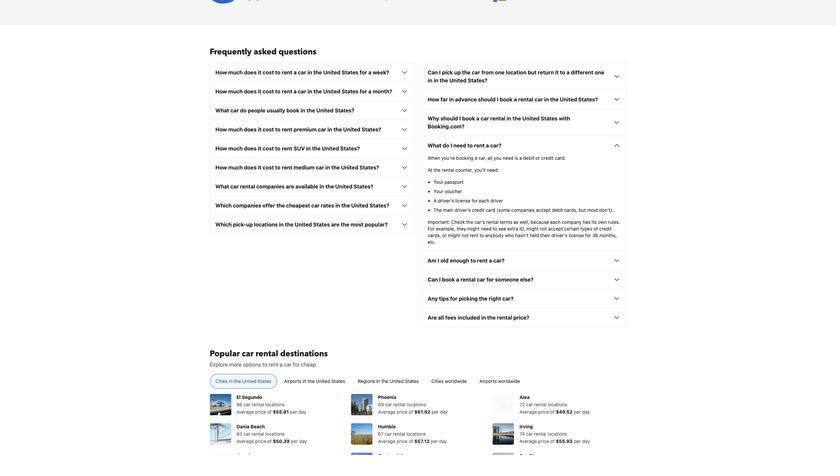 Task type: locate. For each thing, give the bounding box(es) containing it.
how for how much does it cost to rent a car in the united states for a month?
[[215, 89, 227, 95]]

cheap car rental in el segundo image
[[210, 394, 231, 416]]

a right is
[[520, 155, 522, 161]]

1 vertical spatial car?
[[493, 258, 505, 264]]

1 vertical spatial not
[[462, 233, 469, 238]]

average for humble 67 car rental locations average price of $57.13 per day
[[378, 439, 396, 444]]

0 horizontal spatial all
[[438, 315, 444, 321]]

rent up what car do people usually book in the united states?
[[282, 89, 292, 95]]

companies up well,
[[511, 207, 535, 213]]

1 horizontal spatial cards,
[[564, 207, 578, 213]]

not
[[540, 226, 547, 232], [462, 233, 469, 238]]

price inside aiea 72 car rental locations average price of $49.52 per day
[[538, 409, 549, 415]]

how much does it cost to rent a car in the united states for a month? button
[[215, 88, 408, 96]]

0 vertical spatial car?
[[490, 143, 502, 149]]

to
[[275, 70, 281, 76], [560, 70, 565, 76], [275, 89, 281, 95], [275, 127, 281, 133], [468, 143, 473, 149], [275, 146, 281, 152], [275, 165, 281, 171], [493, 226, 497, 232], [480, 233, 484, 238], [471, 258, 476, 264], [262, 362, 267, 368]]

cities worldwide button
[[426, 374, 473, 389]]

how for how much does it cost to rent medium car in the united states?
[[215, 165, 227, 171]]

rental inside important: check the car's rental terms as well, because each company has its own rules. for example, they might need to see extra id, might not accept certain types of credit cards, or might not rent to anybody who hasn't held their driver's license for 36 months, etc.
[[486, 219, 499, 225]]

2 one from the left
[[595, 70, 604, 76]]

price
[[255, 409, 266, 415], [397, 409, 408, 415], [538, 409, 549, 415], [255, 439, 266, 444], [397, 439, 408, 444], [538, 439, 549, 444]]

the left the right
[[479, 296, 488, 302]]

location
[[506, 70, 527, 76]]

36
[[592, 233, 598, 238]]

0 horizontal spatial cards,
[[428, 233, 441, 238]]

of up 36
[[594, 226, 598, 232]]

car inside aiea 72 car rental locations average price of $49.52 per day
[[526, 402, 533, 408]]

what for what car do people usually book in the united states?
[[215, 108, 229, 114]]

explore
[[210, 362, 228, 368]]

accept up driver's
[[548, 226, 563, 232]]

1 horizontal spatial one
[[595, 70, 604, 76]]

tab list containing cities in the united states
[[204, 374, 632, 389]]

rent left suv
[[282, 146, 292, 152]]

irving
[[520, 424, 533, 430]]

i left pick
[[439, 70, 441, 76]]

extra
[[507, 226, 518, 232]]

average inside the 'irving 74 car rental locations average price of $55.93 per day'
[[520, 439, 537, 444]]

1 airports from the left
[[284, 379, 301, 384]]

rent right options on the bottom left of page
[[269, 362, 278, 368]]

different
[[571, 70, 594, 76]]

rent inside what do i need to rent a car? dropdown button
[[474, 143, 485, 149]]

a left "month?"
[[368, 89, 371, 95]]

which companies offer the cheapest car rates  in the united states? button
[[215, 202, 408, 210]]

cheap car rental in centennial image
[[351, 453, 373, 455]]

medium
[[294, 165, 315, 171]]

4 much from the top
[[228, 146, 243, 152]]

1 vertical spatial each
[[550, 219, 561, 225]]

book down advance
[[462, 116, 475, 122]]

2 does from the top
[[244, 89, 257, 95]]

rental inside popular car rental destinations explore more options to rent a car for cheap
[[256, 349, 278, 360]]

most left popular? at the left of the page
[[351, 222, 364, 228]]

are left available
[[286, 184, 294, 190]]

main
[[443, 207, 453, 213]]

1 vertical spatial are
[[331, 222, 340, 228]]

might up held at the bottom of page
[[526, 226, 539, 232]]

airports in the united states button
[[278, 374, 351, 389]]

locations inside phoenix 69 car rental locations average price of $61.92 per day
[[407, 402, 426, 408]]

the down the cheap
[[308, 379, 315, 384]]

rent down car's on the top right of the page
[[470, 233, 478, 238]]

5 cost from the top
[[263, 165, 274, 171]]

average down "96"
[[237, 409, 254, 415]]

i up tips
[[439, 277, 441, 283]]

average inside the humble 67 car rental locations average price of $57.13 per day
[[378, 439, 396, 444]]

worldwide for cities worldwide
[[445, 379, 467, 384]]

1 vertical spatial license
[[569, 233, 584, 238]]

day right $55.93 in the right bottom of the page
[[582, 439, 590, 444]]

per right $55.93 in the right bottom of the page
[[574, 439, 581, 444]]

a left car,
[[475, 155, 477, 161]]

car? up someone at the bottom of the page
[[493, 258, 505, 264]]

0 vertical spatial up
[[454, 70, 461, 76]]

0 horizontal spatial license
[[455, 198, 470, 204]]

1 cities from the left
[[215, 379, 228, 384]]

day inside aiea 72 car rental locations average price of $49.52 per day
[[582, 409, 590, 415]]

72
[[520, 402, 525, 408]]

1 vertical spatial cards,
[[428, 233, 441, 238]]

of inside the humble 67 car rental locations average price of $57.13 per day
[[409, 439, 413, 444]]

the down how much does it cost to rent a car in the united states for a month? dropdown button
[[307, 108, 315, 114]]

2 cities from the left
[[432, 379, 444, 384]]

per inside the humble 67 car rental locations average price of $57.13 per day
[[431, 439, 438, 444]]

phoenix 69 car rental locations average price of $61.92 per day
[[378, 395, 448, 415]]

humble 67 car rental locations average price of $57.13 per day
[[378, 424, 447, 444]]

return
[[538, 70, 554, 76]]

check
[[451, 219, 465, 225]]

1 vertical spatial your
[[434, 189, 443, 194]]

does for how much does it cost to rent a car in the united states for a week?
[[244, 70, 257, 76]]

day inside phoenix 69 car rental locations average price of $61.92 per day
[[440, 409, 448, 415]]

locations up $57.13
[[406, 431, 426, 437]]

do up you're
[[443, 143, 449, 149]]

should right advance
[[478, 97, 496, 103]]

more
[[229, 362, 242, 368]]

credit left card.
[[541, 155, 554, 161]]

0 vertical spatial debit
[[523, 155, 534, 161]]

which for which pick-up locations in the united states are the most popular?
[[215, 222, 232, 228]]

driver's down a driver's license for each driver
[[455, 207, 471, 213]]

cost inside 'dropdown button'
[[263, 70, 274, 76]]

0 horizontal spatial up
[[246, 222, 253, 228]]

can for can i book a rental car for someone else?
[[428, 277, 438, 283]]

debit up 'company'
[[552, 207, 563, 213]]

per for aiea 72 car rental locations average price of $49.52 per day
[[574, 409, 581, 415]]

0 horizontal spatial but
[[528, 70, 537, 76]]

beach
[[251, 424, 265, 430]]

2 cost from the top
[[263, 89, 274, 95]]

rental inside dropdown button
[[497, 315, 512, 321]]

credit
[[541, 155, 554, 161], [472, 207, 485, 213], [599, 226, 612, 232]]

1 worldwide from the left
[[445, 379, 467, 384]]

how much does it cost to rent a car in the united states for a month?
[[215, 89, 392, 95]]

in
[[308, 70, 312, 76], [428, 78, 432, 84], [434, 78, 438, 84], [308, 89, 312, 95], [449, 97, 454, 103], [544, 97, 549, 103], [301, 108, 305, 114], [507, 116, 511, 122], [328, 127, 332, 133], [306, 146, 311, 152], [325, 165, 330, 171], [320, 184, 324, 190], [336, 203, 340, 209], [279, 222, 284, 228], [481, 315, 486, 321], [229, 379, 233, 384], [303, 379, 306, 384], [376, 379, 380, 384]]

might down car's on the top right of the page
[[467, 226, 480, 232]]

per inside the 'irving 74 car rental locations average price of $55.93 per day'
[[574, 439, 581, 444]]

rent inside how much does it cost to rent medium car in the united states? dropdown button
[[282, 165, 292, 171]]

which pick-up locations in the united states are the most popular?
[[215, 222, 388, 228]]

what for what do i need to rent a car?
[[428, 143, 441, 149]]

pick
[[442, 70, 453, 76]]

4 does from the top
[[244, 146, 257, 152]]

for inside "dropdown button"
[[450, 296, 458, 302]]

per
[[290, 409, 297, 415], [432, 409, 439, 415], [574, 409, 581, 415], [291, 439, 298, 444], [431, 439, 438, 444], [574, 439, 581, 444]]

price inside the humble 67 car rental locations average price of $57.13 per day
[[397, 439, 408, 444]]

1 horizontal spatial need
[[481, 226, 492, 232]]

companies inside which companies offer the cheapest car rates  in the united states? dropdown button
[[233, 203, 261, 209]]

of left $61.92
[[409, 409, 413, 415]]

your for your passport
[[434, 179, 443, 185]]

any tips for picking the right car? button
[[428, 295, 621, 303]]

airports for airports in the united states
[[284, 379, 301, 384]]

suv
[[294, 146, 305, 152]]

2 your from the top
[[434, 189, 443, 194]]

average
[[237, 409, 254, 415], [378, 409, 396, 415], [520, 409, 537, 415], [237, 439, 254, 444], [378, 439, 396, 444], [520, 439, 537, 444]]

1 horizontal spatial do
[[443, 143, 449, 149]]

rental
[[518, 97, 533, 103], [490, 116, 505, 122], [442, 167, 454, 173], [240, 184, 255, 190], [486, 219, 499, 225], [461, 277, 476, 283], [497, 315, 512, 321], [256, 349, 278, 360], [252, 402, 264, 408], [393, 402, 406, 408], [534, 402, 547, 408], [252, 431, 264, 437], [393, 431, 405, 437], [534, 431, 546, 437]]

cost down usually
[[263, 127, 274, 133]]

day right $49.52
[[582, 409, 590, 415]]

does for how much does it cost to rent a car in the united states for a month?
[[244, 89, 257, 95]]

rent down questions
[[282, 70, 292, 76]]

humble
[[378, 424, 396, 430]]

need inside dropdown button
[[453, 143, 466, 149]]

day inside the humble 67 car rental locations average price of $57.13 per day
[[439, 439, 447, 444]]

for left week? at the top of the page
[[360, 70, 367, 76]]

price for aiea 72 car rental locations average price of $49.52 per day
[[538, 409, 549, 415]]

cost for how much does it cost to rent suv in the united states?
[[263, 146, 274, 152]]

month?
[[373, 89, 392, 95]]

2 which from the top
[[215, 222, 232, 228]]

we're here for you image
[[210, 0, 237, 4]]

how for how much does it cost to rent premium car in the united states?
[[215, 127, 227, 133]]

2 can from the top
[[428, 277, 438, 283]]

how for how far in advance should i book a rental car in the united states?
[[428, 97, 439, 103]]

what inside dropdown button
[[215, 108, 229, 114]]

aiea
[[520, 395, 530, 400]]

terms
[[500, 219, 512, 225]]

average inside phoenix 69 car rental locations average price of $61.92 per day
[[378, 409, 396, 415]]

of left $50.39
[[267, 439, 272, 444]]

per right $57.13
[[431, 439, 438, 444]]

day for irving 74 car rental locations average price of $55.93 per day
[[582, 439, 590, 444]]

license inside important: check the car's rental terms as well, because each company has its own rules. for example, they might need to see extra id, might not accept certain types of credit cards, or might not rent to anybody who hasn't held their driver's license for 36 months, etc.
[[569, 233, 584, 238]]

accept inside important: check the car's rental terms as well, because each company has its own rules. for example, they might need to see extra id, might not accept certain types of credit cards, or might not rent to anybody who hasn't held their driver's license for 36 months, etc.
[[548, 226, 563, 232]]

0 vertical spatial or
[[536, 155, 540, 161]]

but up has in the top right of the page
[[579, 207, 586, 213]]

all inside dropdown button
[[438, 315, 444, 321]]

how much does it cost to rent suv in the united states?
[[215, 146, 360, 152]]

types
[[580, 226, 592, 232]]

1 horizontal spatial airports
[[480, 379, 497, 384]]

0 vertical spatial credit
[[541, 155, 554, 161]]

cities in the united states button
[[210, 374, 277, 389]]

per inside aiea 72 car rental locations average price of $49.52 per day
[[574, 409, 581, 415]]

1 vertical spatial up
[[246, 222, 253, 228]]

1 horizontal spatial are
[[331, 222, 340, 228]]

states
[[342, 70, 358, 76], [342, 89, 358, 95], [541, 116, 558, 122], [313, 222, 330, 228], [258, 379, 271, 384], [331, 379, 345, 384], [405, 379, 419, 384]]

much for how much does it cost to rent a car in the united states for a month?
[[228, 89, 243, 95]]

1 vertical spatial do
[[443, 143, 449, 149]]

0 vertical spatial which
[[215, 203, 232, 209]]

airports for airports worldwide
[[480, 379, 497, 384]]

up inside dropdown button
[[246, 222, 253, 228]]

most up its
[[587, 207, 598, 213]]

rental inside why should i book a car rental in the united states with booking.com?
[[490, 116, 505, 122]]

3 does from the top
[[244, 127, 257, 133]]

one
[[495, 70, 505, 76], [595, 70, 604, 76]]

rules.
[[608, 219, 620, 225]]

can
[[428, 70, 438, 76], [428, 277, 438, 283]]

1 can from the top
[[428, 70, 438, 76]]

how much does it cost to rent a car in the united states for a week? button
[[215, 69, 408, 77]]

enough
[[450, 258, 469, 264]]

how much does it cost to rent suv in the united states? button
[[215, 145, 408, 153]]

5 million+ reviews image
[[493, 0, 520, 4]]

el
[[237, 395, 241, 400]]

which pick-up locations in the united states are the most popular? button
[[215, 221, 408, 229]]

companies up pick-
[[233, 203, 261, 209]]

price for phoenix 69 car rental locations average price of $61.92 per day
[[397, 409, 408, 415]]

are down rates
[[331, 222, 340, 228]]

1 horizontal spatial worldwide
[[498, 379, 520, 384]]

average for irving 74 car rental locations average price of $55.93 per day
[[520, 439, 537, 444]]

$55.93
[[556, 439, 573, 444]]

a up car,
[[486, 143, 489, 149]]

rental inside the humble 67 car rental locations average price of $57.13 per day
[[393, 431, 405, 437]]

license down voucher
[[455, 198, 470, 204]]

much
[[228, 70, 243, 76], [228, 89, 243, 95], [228, 127, 243, 133], [228, 146, 243, 152], [228, 165, 243, 171]]

what for what car rental companies are available in the united states?
[[215, 184, 229, 190]]

i
[[439, 70, 441, 76], [497, 97, 499, 103], [459, 116, 461, 122], [451, 143, 452, 149], [438, 258, 439, 264], [439, 277, 441, 283]]

to right return
[[560, 70, 565, 76]]

car? inside "dropdown button"
[[502, 296, 514, 302]]

a inside why should i book a car rental in the united states with booking.com?
[[476, 116, 479, 122]]

1 horizontal spatial all
[[488, 155, 492, 161]]

i inside can i book a rental car for someone else? dropdown button
[[439, 277, 441, 283]]

locations up $49.52
[[548, 402, 567, 408]]

all left you
[[488, 155, 492, 161]]

i up you're
[[451, 143, 452, 149]]

far
[[441, 97, 448, 103]]

average down 72
[[520, 409, 537, 415]]

how inside 'dropdown button'
[[215, 70, 227, 76]]

0 vertical spatial but
[[528, 70, 537, 76]]

1 vertical spatial should
[[441, 116, 458, 122]]

2 vertical spatial need
[[481, 226, 492, 232]]

car? up when you're booking a car, all you need is a debit or credit card.
[[490, 143, 502, 149]]

driver's down your voucher
[[438, 198, 454, 204]]

1 vertical spatial driver's
[[455, 207, 471, 213]]

a
[[434, 198, 437, 204]]

but inside can i pick up the car from one location but return it to a different one in in the united states?
[[528, 70, 537, 76]]

example,
[[436, 226, 455, 232]]

2 much from the top
[[228, 89, 243, 95]]

1 horizontal spatial but
[[579, 207, 586, 213]]

can i pick up the car from one location but return it to a different one in in the united states? button
[[428, 69, 621, 85]]

the right rates
[[341, 203, 350, 209]]

which for which companies offer the cheapest car rates  in the united states?
[[215, 203, 232, 209]]

0 vertical spatial can
[[428, 70, 438, 76]]

states? inside can i pick up the car from one location but return it to a different one in in the united states?
[[468, 78, 488, 84]]

but left return
[[528, 70, 537, 76]]

rental inside the 'el segundo 96 car rental locations average price of $55.81 per day'
[[252, 402, 264, 408]]

67
[[378, 431, 384, 437]]

locations up $61.92
[[407, 402, 426, 408]]

each up driver's
[[550, 219, 561, 225]]

$61.92
[[414, 409, 430, 415]]

1 your from the top
[[434, 179, 443, 185]]

all right the are on the bottom right
[[438, 315, 444, 321]]

0 horizontal spatial most
[[351, 222, 364, 228]]

1 much from the top
[[228, 70, 243, 76]]

2 airports from the left
[[480, 379, 497, 384]]

can for can i pick up the car from one location but return it to a different one in in the united states?
[[428, 70, 438, 76]]

average inside dania beach 83 car rental locations average price of $50.39 per day
[[237, 439, 254, 444]]

2 worldwide from the left
[[498, 379, 520, 384]]

5 does from the top
[[244, 165, 257, 171]]

not down they
[[462, 233, 469, 238]]

average inside aiea 72 car rental locations average price of $49.52 per day
[[520, 409, 537, 415]]

driver's
[[438, 198, 454, 204], [455, 207, 471, 213]]

day for humble 67 car rental locations average price of $57.13 per day
[[439, 439, 447, 444]]

rent inside popular car rental destinations explore more options to rent a car for cheap
[[269, 362, 278, 368]]

1 vertical spatial credit
[[472, 207, 485, 213]]

1 vertical spatial can
[[428, 277, 438, 283]]

book inside can i book a rental car for someone else? dropdown button
[[442, 277, 455, 283]]

price down "beach"
[[255, 439, 266, 444]]

to down how much does it cost to rent suv in the united states?
[[275, 165, 281, 171]]

is
[[515, 155, 518, 161]]

1 horizontal spatial driver's
[[455, 207, 471, 213]]

the inside "dropdown button"
[[479, 296, 488, 302]]

cheap car rental in irving image
[[493, 424, 514, 445]]

1 vertical spatial all
[[438, 315, 444, 321]]

1 horizontal spatial or
[[536, 155, 540, 161]]

of inside phoenix 69 car rental locations average price of $61.92 per day
[[409, 409, 413, 415]]

to down asked
[[275, 70, 281, 76]]

per inside dania beach 83 car rental locations average price of $50.39 per day
[[291, 439, 298, 444]]

0 horizontal spatial not
[[462, 233, 469, 238]]

1 vertical spatial or
[[442, 233, 447, 238]]

of left $55.81 on the left of the page
[[267, 409, 272, 415]]

locations down offer
[[254, 222, 278, 228]]

0 horizontal spatial are
[[286, 184, 294, 190]]

are
[[286, 184, 294, 190], [331, 222, 340, 228]]

else?
[[520, 277, 534, 283]]

5 much from the top
[[228, 165, 243, 171]]

per right $61.92
[[432, 409, 439, 415]]

options
[[243, 362, 261, 368]]

i inside why should i book a car rental in the united states with booking.com?
[[459, 116, 461, 122]]

1 horizontal spatial license
[[569, 233, 584, 238]]

most inside dropdown button
[[351, 222, 364, 228]]

0 vertical spatial your
[[434, 179, 443, 185]]

1 does from the top
[[244, 70, 257, 76]]

accept up because
[[536, 207, 551, 213]]

0 horizontal spatial driver's
[[438, 198, 454, 204]]

1 horizontal spatial cities
[[432, 379, 444, 384]]

states up 'segundo'
[[258, 379, 271, 384]]

1 vertical spatial which
[[215, 222, 232, 228]]

0 horizontal spatial worldwide
[[445, 379, 467, 384]]

price left $61.92
[[397, 409, 408, 415]]

or inside important: check the car's rental terms as well, because each company has its own rules. for example, they might need to see extra id, might not accept certain types of credit cards, or might not rent to anybody who hasn't held their driver's license for 36 months, etc.
[[442, 233, 447, 238]]

book down old
[[442, 277, 455, 283]]

car? inside dropdown button
[[490, 143, 502, 149]]

per inside phoenix 69 car rental locations average price of $61.92 per day
[[432, 409, 439, 415]]

your passport
[[434, 179, 464, 185]]

how much does it cost to rent a car in the united states for a week?
[[215, 70, 389, 76]]

0 horizontal spatial or
[[442, 233, 447, 238]]

book inside what car do people usually book in the united states? dropdown button
[[287, 108, 299, 114]]

airports inside airports in the united states button
[[284, 379, 301, 384]]

day
[[299, 409, 306, 415], [440, 409, 448, 415], [582, 409, 590, 415], [299, 439, 307, 444], [439, 439, 447, 444], [582, 439, 590, 444]]

3 much from the top
[[228, 127, 243, 133]]

airports up cheap car rental in aiea image
[[480, 379, 497, 384]]

2 vertical spatial credit
[[599, 226, 612, 232]]

car? right the right
[[502, 296, 514, 302]]

0 vertical spatial cards,
[[564, 207, 578, 213]]

cheap car rental in dania beach image
[[210, 424, 231, 445]]

1 horizontal spatial most
[[587, 207, 598, 213]]

for down types
[[585, 233, 591, 238]]

or
[[536, 155, 540, 161], [442, 233, 447, 238]]

locations up $55.81 on the left of the page
[[265, 402, 285, 408]]

of inside aiea 72 car rental locations average price of $49.52 per day
[[550, 409, 555, 415]]

average down 83
[[237, 439, 254, 444]]

0 horizontal spatial should
[[441, 116, 458, 122]]

$49.52
[[556, 409, 573, 415]]

2 horizontal spatial credit
[[599, 226, 612, 232]]

for left "month?"
[[360, 89, 367, 95]]

1 one from the left
[[495, 70, 505, 76]]

up
[[454, 70, 461, 76], [246, 222, 253, 228]]

4 cost from the top
[[263, 146, 274, 152]]

0 vertical spatial each
[[479, 198, 489, 204]]

each
[[479, 198, 489, 204], [550, 219, 561, 225]]

3 cost from the top
[[263, 127, 274, 133]]

any tips for picking the right car?
[[428, 296, 514, 302]]

0 horizontal spatial airports
[[284, 379, 301, 384]]

1 horizontal spatial credit
[[541, 155, 554, 161]]

a down destinations
[[280, 362, 283, 368]]

cheap car rental in san diego image
[[493, 453, 514, 455]]

the down the how much does it cost to rent suv in the united states? dropdown button
[[331, 165, 340, 171]]

it for how much does it cost to rent premium car in the united states?
[[258, 127, 261, 133]]

much for how much does it cost to rent a car in the united states for a week?
[[228, 70, 243, 76]]

2 horizontal spatial might
[[526, 226, 539, 232]]

airports in the united states
[[284, 379, 345, 384]]

do
[[240, 108, 247, 114], [443, 143, 449, 149]]

0 horizontal spatial credit
[[472, 207, 485, 213]]

cities worldwide
[[432, 379, 467, 384]]

cost down how much does it cost to rent suv in the united states?
[[263, 165, 274, 171]]

car inside 'dropdown button'
[[298, 70, 306, 76]]

cities inside the "cities worldwide" "button"
[[432, 379, 444, 384]]

do inside dropdown button
[[443, 143, 449, 149]]

0 horizontal spatial cities
[[215, 379, 228, 384]]

can left pick
[[428, 70, 438, 76]]

might down they
[[448, 233, 460, 238]]

1 vertical spatial but
[[579, 207, 586, 213]]

cost for how much does it cost to rent a car in the united states for a month?
[[263, 89, 274, 95]]

or down what do i need to rent a car? dropdown button
[[536, 155, 540, 161]]

1 horizontal spatial not
[[540, 226, 547, 232]]

1 horizontal spatial each
[[550, 219, 561, 225]]

1 vertical spatial accept
[[548, 226, 563, 232]]

your voucher
[[434, 189, 462, 194]]

tab list
[[204, 374, 632, 389]]

2 horizontal spatial need
[[503, 155, 514, 161]]

0 horizontal spatial need
[[453, 143, 466, 149]]

1 cost from the top
[[263, 70, 274, 76]]

rent up car,
[[474, 143, 485, 149]]

cities
[[215, 379, 228, 384], [432, 379, 444, 384]]

questions
[[279, 46, 317, 58]]

price up "beach"
[[255, 409, 266, 415]]

for left the cheap
[[293, 362, 300, 368]]

0 vertical spatial driver's
[[438, 198, 454, 204]]

1 vertical spatial need
[[503, 155, 514, 161]]

price inside the 'irving 74 car rental locations average price of $55.93 per day'
[[538, 439, 549, 444]]

0 vertical spatial do
[[240, 108, 247, 114]]

0 horizontal spatial do
[[240, 108, 247, 114]]

car inside the humble 67 car rental locations average price of $57.13 per day
[[385, 431, 392, 437]]

1 horizontal spatial should
[[478, 97, 496, 103]]

people
[[248, 108, 265, 114]]

1 vertical spatial most
[[351, 222, 364, 228]]

0 vertical spatial what
[[215, 108, 229, 114]]

0 horizontal spatial one
[[495, 70, 505, 76]]

the right suv
[[312, 146, 321, 152]]

0 vertical spatial need
[[453, 143, 466, 149]]

0 vertical spatial are
[[286, 184, 294, 190]]

price for irving 74 car rental locations average price of $55.93 per day
[[538, 439, 549, 444]]

credit up 'months,'
[[599, 226, 612, 232]]

2 vertical spatial car?
[[502, 296, 514, 302]]

anybody
[[485, 233, 504, 238]]

can inside can i book a rental car for someone else? dropdown button
[[428, 277, 438, 283]]

1 vertical spatial debit
[[552, 207, 563, 213]]

2 vertical spatial what
[[215, 184, 229, 190]]

1 horizontal spatial up
[[454, 70, 461, 76]]

see
[[499, 226, 506, 232]]

regions
[[358, 379, 375, 384]]

69
[[378, 402, 384, 408]]

has
[[583, 219, 590, 225]]

important: check the car's rental terms as well, because each company has its own rules. for example, they might need to see extra id, might not accept certain types of credit cards, or might not rent to anybody who hasn't held their driver's license for 36 months, etc.
[[428, 219, 620, 245]]

to inside popular car rental destinations explore more options to rent a car for cheap
[[262, 362, 267, 368]]

rent inside the how much does it cost to rent suv in the united states? dropdown button
[[282, 146, 292, 152]]

1 vertical spatial what
[[428, 143, 441, 149]]

for inside dropdown button
[[360, 89, 367, 95]]

1 which from the top
[[215, 203, 232, 209]]

day inside the 'irving 74 car rental locations average price of $55.93 per day'
[[582, 439, 590, 444]]



Task type: vqa. For each thing, say whether or not it's contained in the screenshot.
$55.93 at the bottom right
yes



Task type: describe. For each thing, give the bounding box(es) containing it.
of inside dania beach 83 car rental locations average price of $50.39 per day
[[267, 439, 272, 444]]

a up can i book a rental car for someone else? at the right of the page
[[489, 258, 492, 264]]

irving 74 car rental locations average price of $55.93 per day
[[520, 424, 590, 444]]

day for phoenix 69 car rental locations average price of $61.92 per day
[[440, 409, 448, 415]]

average for phoenix 69 car rental locations average price of $61.92 per day
[[378, 409, 396, 415]]

the left popular? at the left of the page
[[341, 222, 349, 228]]

phoenix
[[378, 395, 396, 400]]

to up booking on the right top of page
[[468, 143, 473, 149]]

it for how much does it cost to rent a car in the united states for a week?
[[258, 70, 261, 76]]

to down usually
[[275, 127, 281, 133]]

states down rates
[[313, 222, 330, 228]]

are all fees included in the rental price? button
[[428, 314, 621, 322]]

you'll
[[474, 167, 486, 173]]

it for how much does it cost to rent suv in the united states?
[[258, 146, 261, 152]]

included
[[458, 315, 480, 321]]

states left regions
[[331, 379, 345, 384]]

does for how much does it cost to rent medium car in the united states?
[[244, 165, 257, 171]]

at the rental counter, you'll need:
[[428, 167, 499, 173]]

per for irving 74 car rental locations average price of $55.93 per day
[[574, 439, 581, 444]]

united inside can i pick up the car from one location but return it to a different one in in the united states?
[[449, 78, 467, 84]]

a down enough
[[456, 277, 459, 283]]

company
[[562, 219, 582, 225]]

book inside how far in advance should i book a rental car in the united states? dropdown button
[[500, 97, 513, 103]]

locations inside the 'irving 74 car rental locations average price of $55.93 per day'
[[548, 431, 567, 437]]

because
[[531, 219, 549, 225]]

to left suv
[[275, 146, 281, 152]]

can i pick up the car from one location but return it to a different one in in the united states?
[[428, 70, 604, 84]]

how much does it cost to rent premium car in the united states? button
[[215, 126, 408, 134]]

hasn't
[[515, 233, 529, 238]]

0 vertical spatial license
[[455, 198, 470, 204]]

which companies offer the cheapest car rates  in the united states?
[[215, 203, 389, 209]]

fees
[[445, 315, 456, 321]]

how much does it cost to rent medium car in the united states? button
[[215, 164, 408, 172]]

frequently
[[210, 46, 252, 58]]

you
[[494, 155, 502, 161]]

the up phoenix
[[381, 379, 388, 384]]

$57.13
[[414, 439, 430, 444]]

old
[[441, 258, 449, 264]]

from
[[481, 70, 494, 76]]

rent inside am i old enough to rent a car? dropdown button
[[477, 258, 488, 264]]

tips
[[439, 296, 449, 302]]

what car rental companies are available in the united states? button
[[215, 183, 408, 191]]

book inside why should i book a car rental in the united states with booking.com?
[[462, 116, 475, 122]]

rent inside how much does it cost to rent a car in the united states for a month? dropdown button
[[282, 89, 292, 95]]

cities for cities worldwide
[[432, 379, 444, 384]]

airports worldwide button
[[474, 374, 526, 389]]

to up usually
[[275, 89, 281, 95]]

the down how much does it cost to rent a car in the united states for a week? 'dropdown button'
[[314, 89, 322, 95]]

am i old enough to rent a car? button
[[428, 257, 621, 265]]

price inside the 'el segundo 96 car rental locations average price of $55.81 per day'
[[255, 409, 266, 415]]

day inside the 'el segundo 96 car rental locations average price of $55.81 per day'
[[299, 409, 306, 415]]

states inside 'dropdown button'
[[342, 70, 358, 76]]

for up car's on the top right of the page
[[472, 198, 478, 204]]

much for how much does it cost to rent premium car in the united states?
[[228, 127, 243, 133]]

0 vertical spatial accept
[[536, 207, 551, 213]]

worldwide for airports worldwide
[[498, 379, 520, 384]]

advance
[[455, 97, 477, 103]]

up inside can i pick up the car from one location but return it to a different one in in the united states?
[[454, 70, 461, 76]]

car's
[[475, 219, 485, 225]]

rent inside how much does it cost to rent premium car in the united states? dropdown button
[[282, 127, 292, 133]]

can i book a rental car for someone else? button
[[428, 276, 621, 284]]

for inside dropdown button
[[487, 277, 494, 283]]

car inside the 'irving 74 car rental locations average price of $55.93 per day'
[[526, 431, 533, 437]]

rent inside how much does it cost to rent a car in the united states for a week? 'dropdown button'
[[282, 70, 292, 76]]

should inside why should i book a car rental in the united states with booking.com?
[[441, 116, 458, 122]]

how for how much does it cost to rent suv in the united states?
[[215, 146, 227, 152]]

to inside 'dropdown button'
[[275, 70, 281, 76]]

they
[[457, 226, 466, 232]]

cheap car rental in jamaica image
[[210, 453, 231, 455]]

driver
[[491, 198, 503, 204]]

dania beach 83 car rental locations average price of $50.39 per day
[[237, 424, 307, 444]]

what car rental companies are available in the united states?
[[215, 184, 373, 190]]

does for how much does it cost to rent suv in the united states?
[[244, 146, 257, 152]]

it for how much does it cost to rent medium car in the united states?
[[258, 165, 261, 171]]

average inside the 'el segundo 96 car rental locations average price of $55.81 per day'
[[237, 409, 254, 415]]

the inside 'dropdown button'
[[314, 70, 322, 76]]

a down the how much does it cost to rent a car in the united states for a week?
[[294, 89, 297, 95]]

rates
[[321, 203, 334, 209]]

usually
[[267, 108, 285, 114]]

card
[[486, 207, 495, 213]]

car? for what do i need to rent a car?
[[490, 143, 502, 149]]

cost for how much does it cost to rent medium car in the united states?
[[263, 165, 274, 171]]

0 horizontal spatial debit
[[523, 155, 534, 161]]

to inside can i pick up the car from one location but return it to a different one in in the united states?
[[560, 70, 565, 76]]

0 horizontal spatial might
[[448, 233, 460, 238]]

the down return
[[550, 97, 559, 103]]

price inside dania beach 83 car rental locations average price of $50.39 per day
[[255, 439, 266, 444]]

in inside 'dropdown button'
[[308, 70, 312, 76]]

the right at
[[434, 167, 441, 173]]

0 vertical spatial not
[[540, 226, 547, 232]]

car inside dania beach 83 car rental locations average price of $50.39 per day
[[244, 431, 250, 437]]

0 horizontal spatial each
[[479, 198, 489, 204]]

how for how much does it cost to rent a car in the united states for a week?
[[215, 70, 227, 76]]

locations inside the humble 67 car rental locations average price of $57.13 per day
[[406, 431, 426, 437]]

right
[[489, 296, 501, 302]]

cost for how much does it cost to rent premium car in the united states?
[[263, 127, 274, 133]]

to right enough
[[471, 258, 476, 264]]

day for aiea 72 car rental locations average price of $49.52 per day
[[582, 409, 590, 415]]

car inside why should i book a car rental in the united states with booking.com?
[[481, 116, 489, 122]]

0 vertical spatial should
[[478, 97, 496, 103]]

cheap car rental in humble image
[[351, 424, 373, 445]]

what do i need to rent a car? button
[[428, 142, 621, 150]]

per inside the 'el segundo 96 car rental locations average price of $55.81 per day'
[[290, 409, 297, 415]]

0 vertical spatial all
[[488, 155, 492, 161]]

a inside can i pick up the car from one location but return it to a different one in in the united states?
[[567, 70, 570, 76]]

74
[[520, 431, 525, 437]]

aiea 72 car rental locations average price of $49.52 per day
[[520, 395, 590, 415]]

week?
[[373, 70, 389, 76]]

the right offer
[[276, 203, 285, 209]]

the inside important: check the car's rental terms as well, because each company has its own rules. for example, they might need to see extra id, might not accept certain types of credit cards, or might not rent to anybody who hasn't held their driver's license for 36 months, etc.
[[466, 219, 473, 225]]

do inside dropdown button
[[240, 108, 247, 114]]

united inside 'dropdown button'
[[323, 70, 340, 76]]

rental inside dania beach 83 car rental locations average price of $50.39 per day
[[252, 431, 264, 437]]

car inside can i pick up the car from one location but return it to a different one in in the united states?
[[472, 70, 480, 76]]

voucher
[[445, 189, 462, 194]]

to left anybody
[[480, 233, 484, 238]]

cheap car rental in phoenix image
[[351, 394, 373, 416]]

cost for how much does it cost to rent a car in the united states for a week?
[[263, 70, 274, 76]]

each inside important: check the car's rental terms as well, because each company has its own rules. for example, they might need to see extra id, might not accept certain types of credit cards, or might not rent to anybody who hasn't held their driver's license for 36 months, etc.
[[550, 219, 561, 225]]

important:
[[428, 219, 450, 225]]

the down the right
[[487, 315, 496, 321]]

locations inside dropdown button
[[254, 222, 278, 228]]

when
[[428, 155, 440, 161]]

a left week? at the top of the page
[[368, 70, 371, 76]]

months,
[[600, 233, 617, 238]]

car inside the 'el segundo 96 car rental locations average price of $55.81 per day'
[[244, 402, 250, 408]]

the up rates
[[326, 184, 334, 190]]

much for how much does it cost to rent medium car in the united states?
[[228, 165, 243, 171]]

need inside important: check the car's rental terms as well, because each company has its own rules. for example, they might need to see extra id, might not accept certain types of credit cards, or might not rent to anybody who hasn't held their driver's license for 36 months, etc.
[[481, 226, 492, 232]]

per for phoenix 69 car rental locations average price of $61.92 per day
[[432, 409, 439, 415]]

cards, inside important: check the car's rental terms as well, because each company has its own rules. for example, they might need to see extra id, might not accept certain types of credit cards, or might not rent to anybody who hasn't held their driver's license for 36 months, etc.
[[428, 233, 441, 238]]

states up phoenix 69 car rental locations average price of $61.92 per day
[[405, 379, 419, 384]]

card.
[[555, 155, 566, 161]]

locations inside aiea 72 car rental locations average price of $49.52 per day
[[548, 402, 567, 408]]

driver's
[[551, 233, 568, 238]]

0 vertical spatial most
[[587, 207, 598, 213]]

the down pick
[[440, 78, 448, 84]]

am i old enough to rent a car?
[[428, 258, 505, 264]]

your for your voucher
[[434, 189, 443, 194]]

the down cheapest
[[285, 222, 293, 228]]

companies inside what car rental companies are available in the united states? dropdown button
[[256, 184, 285, 190]]

i inside what do i need to rent a car? dropdown button
[[451, 143, 452, 149]]

car,
[[479, 155, 486, 161]]

locations inside the 'el segundo 96 car rental locations average price of $55.81 per day'
[[265, 402, 285, 408]]

rental inside phoenix 69 car rental locations average price of $61.92 per day
[[393, 402, 406, 408]]

$55.81
[[273, 409, 289, 415]]

how far in advance should i book a rental car in the united states?
[[428, 97, 598, 103]]

need:
[[487, 167, 499, 173]]

locations inside dania beach 83 car rental locations average price of $50.39 per day
[[265, 431, 285, 437]]

much for how much does it cost to rent suv in the united states?
[[228, 146, 243, 152]]

the up el
[[234, 379, 241, 384]]

a inside popular car rental destinations explore more options to rent a car for cheap
[[280, 362, 283, 368]]

does for how much does it cost to rent premium car in the united states?
[[244, 127, 257, 133]]

a down questions
[[294, 70, 297, 76]]

for inside popular car rental destinations explore more options to rent a car for cheap
[[293, 362, 300, 368]]

for inside 'dropdown button'
[[360, 70, 367, 76]]

i inside how far in advance should i book a rental car in the united states? dropdown button
[[497, 97, 499, 103]]

rent inside important: check the car's rental terms as well, because each company has its own rules. for example, they might need to see extra id, might not accept certain types of credit cards, or might not rent to anybody who hasn't held their driver's license for 36 months, etc.
[[470, 233, 478, 238]]

destinations
[[280, 349, 328, 360]]

booking
[[456, 155, 473, 161]]

cities in the united states
[[215, 379, 271, 384]]

the up the how much does it cost to rent suv in the united states? dropdown button
[[333, 127, 342, 133]]

i inside am i old enough to rent a car? dropdown button
[[438, 258, 439, 264]]

cities for cities in the united states
[[215, 379, 228, 384]]

for inside important: check the car's rental terms as well, because each company has its own rules. for example, they might need to see extra id, might not accept certain types of credit cards, or might not rent to anybody who hasn't held their driver's license for 36 months, etc.
[[585, 233, 591, 238]]

the right pick
[[462, 70, 471, 76]]

the inside why should i book a car rental in the united states with booking.com?
[[513, 116, 521, 122]]

certain
[[564, 226, 579, 232]]

average for aiea 72 car rental locations average price of $49.52 per day
[[520, 409, 537, 415]]

the main driver's credit card (some companies accept debit cards, but most don't).
[[434, 207, 614, 213]]

when you're booking a car, all you need is a debit or credit card.
[[428, 155, 566, 161]]

rental inside the 'irving 74 car rental locations average price of $55.93 per day'
[[534, 431, 546, 437]]

i inside can i pick up the car from one location but return it to a different one in in the united states?
[[439, 70, 441, 76]]

etc.
[[428, 239, 436, 245]]

united inside why should i book a car rental in the united states with booking.com?
[[522, 116, 540, 122]]

states inside dropdown button
[[342, 89, 358, 95]]

credit inside important: check the car's rental terms as well, because each company has its own rules. for example, they might need to see extra id, might not accept certain types of credit cards, or might not rent to anybody who hasn't held their driver's license for 36 months, etc.
[[599, 226, 612, 232]]

premium
[[294, 127, 317, 133]]

asked
[[254, 46, 277, 58]]

what car do people usually book in the united states? button
[[215, 107, 408, 115]]

price for humble 67 car rental locations average price of $57.13 per day
[[397, 439, 408, 444]]

it inside can i pick up the car from one location but return it to a different one in in the united states?
[[555, 70, 559, 76]]

1 horizontal spatial debit
[[552, 207, 563, 213]]

cheap car rental in aiea image
[[493, 394, 514, 416]]

states inside why should i book a car rental in the united states with booking.com?
[[541, 116, 558, 122]]

per for humble 67 car rental locations average price of $57.13 per day
[[431, 439, 438, 444]]

car? for am i old enough to rent a car?
[[493, 258, 505, 264]]

don't).
[[599, 207, 614, 213]]

in inside why should i book a car rental in the united states with booking.com?
[[507, 116, 511, 122]]

el segundo 96 car rental locations average price of $55.81 per day
[[237, 395, 306, 415]]

the
[[434, 207, 442, 213]]

regions in the united states
[[358, 379, 419, 384]]

a down can i pick up the car from one location but return it to a different one in in the united states?
[[514, 97, 517, 103]]

car inside phoenix 69 car rental locations average price of $61.92 per day
[[385, 402, 392, 408]]

who
[[505, 233, 514, 238]]

how much does it cost to rent premium car in the united states?
[[215, 127, 381, 133]]

rental inside aiea 72 car rental locations average price of $49.52 per day
[[534, 402, 547, 408]]

any
[[428, 296, 438, 302]]

cheap
[[301, 362, 316, 368]]

of inside the 'irving 74 car rental locations average price of $55.93 per day'
[[550, 439, 555, 444]]

why should i book a car rental in the united states with booking.com? button
[[428, 115, 621, 131]]

1 horizontal spatial might
[[467, 226, 480, 232]]

regions in the united states button
[[352, 374, 425, 389]]

it for how much does it cost to rent a car in the united states for a month?
[[258, 89, 261, 95]]

of inside important: check the car's rental terms as well, because each company has its own rules. for example, they might need to see extra id, might not accept certain types of credit cards, or might not rent to anybody who hasn't held their driver's license for 36 months, etc.
[[594, 226, 598, 232]]

price?
[[513, 315, 529, 321]]

can i book a rental car for someone else?
[[428, 277, 534, 283]]

83
[[237, 431, 242, 437]]

what car do people usually book in the united states?
[[215, 108, 354, 114]]

to up anybody
[[493, 226, 497, 232]]

96
[[237, 402, 242, 408]]



